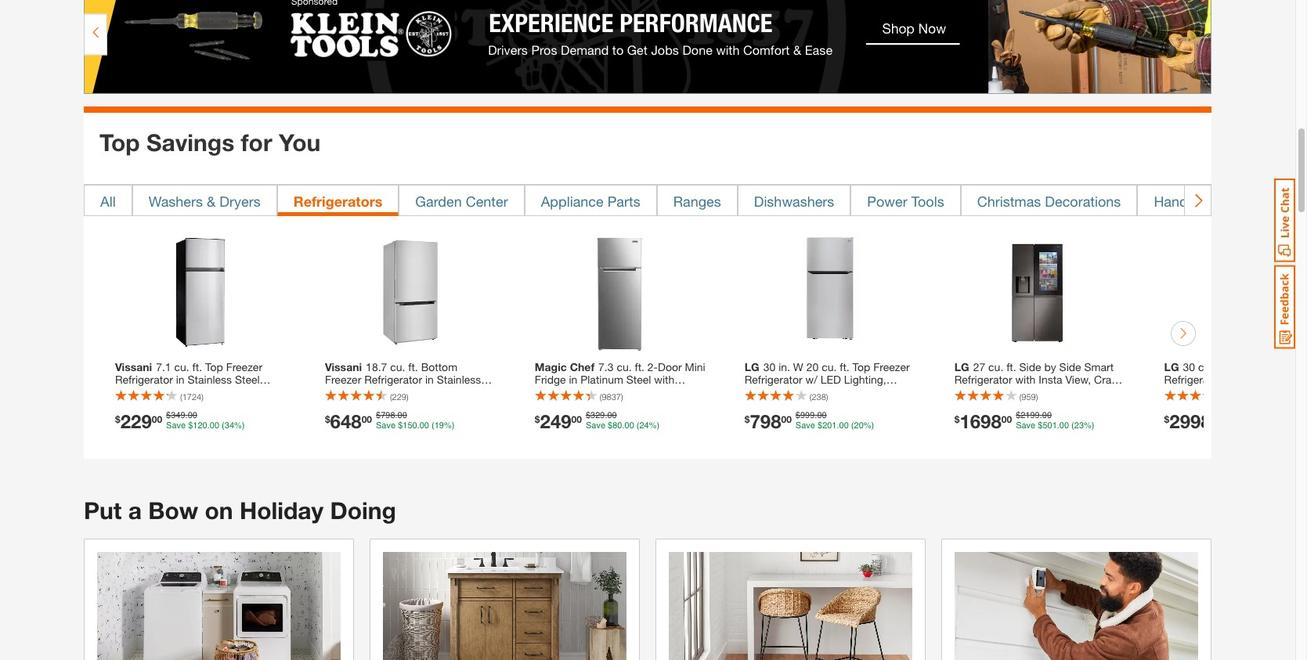 Task type: vqa. For each thing, say whether or not it's contained in the screenshot.


Task type: locate. For each thing, give the bounding box(es) containing it.
side right by
[[1060, 360, 1082, 374]]

238
[[812, 392, 827, 402]]

put a bow on holiday doing
[[84, 497, 396, 525]]

ft. inside the 18.7 cu. ft. bottom freezer refrigerator in stainless steel
[[409, 360, 418, 374]]

648
[[330, 410, 362, 432]]

1 horizontal spatial 229
[[392, 392, 407, 402]]

stainless down in. on the right bottom
[[757, 398, 801, 411]]

1 horizontal spatial tools
[[1193, 193, 1225, 210]]

w
[[794, 360, 804, 374]]

1 refrigerator from the left
[[115, 373, 173, 386]]

%) inside $ 798 00 $ 999 . 00 save $ 201 . 00 ( 20 %)
[[864, 421, 875, 431]]

save for 798
[[796, 421, 816, 431]]

steel
[[235, 373, 260, 386], [627, 373, 652, 386], [325, 385, 350, 399], [804, 398, 829, 411], [955, 398, 980, 411]]

ft. for 249
[[635, 360, 645, 374]]

7.1 cu. ft. top freezer refrigerator in stainless steel look
[[115, 360, 263, 399]]

4 refrigerator from the left
[[955, 373, 1013, 386]]

save inside $ 648 00 $ 798 . 00 save $ 150 . 00 ( 19 %)
[[376, 421, 396, 431]]

798 down ( 229 )
[[381, 410, 395, 421]]

$
[[166, 410, 171, 421], [376, 410, 381, 421], [586, 410, 591, 421], [796, 410, 801, 421], [1017, 410, 1021, 421], [115, 413, 120, 425], [325, 413, 330, 425], [535, 413, 540, 425], [745, 413, 750, 425], [955, 413, 960, 425], [1165, 413, 1170, 425], [188, 421, 193, 431], [398, 421, 403, 431], [608, 421, 613, 431], [818, 421, 823, 431], [1039, 421, 1043, 431]]

9837
[[602, 392, 621, 402]]

20 right 201
[[855, 421, 864, 431]]

cu. right 7.3
[[617, 360, 632, 374]]

cu. right 7.1
[[174, 360, 189, 374]]

save
[[166, 421, 186, 431], [376, 421, 396, 431], [586, 421, 606, 431], [796, 421, 816, 431], [1017, 421, 1036, 431]]

) for 1698
[[1037, 392, 1039, 402]]

side left by
[[1020, 360, 1042, 374]]

1 horizontal spatial 20
[[855, 421, 864, 431]]

0 horizontal spatial vissani
[[115, 360, 152, 374]]

1 horizontal spatial lg
[[955, 360, 970, 374]]

( up 2199
[[1020, 392, 1022, 402]]

4 save from the left
[[796, 421, 816, 431]]

stainless
[[188, 373, 232, 386], [437, 373, 481, 386], [1067, 385, 1111, 399], [757, 398, 801, 411]]

freezer inside '30 in. w 20 cu. ft. top freezer refrigerator w/ led lighting, smartdiagnosis and multi-air flow in stainless steel'
[[874, 360, 910, 374]]

1 vertical spatial 20
[[855, 421, 864, 431]]

%)
[[234, 421, 245, 431], [444, 421, 455, 431], [649, 421, 660, 431], [864, 421, 875, 431], [1085, 421, 1095, 431]]

top up all button
[[100, 129, 140, 157]]

save inside $ 249 00 $ 329 . 00 save $ 80 . 00 ( 24 %)
[[586, 421, 606, 431]]

steel inside 7.1 cu. ft. top freezer refrigerator in stainless steel look
[[235, 373, 260, 386]]

1 horizontal spatial side
[[1060, 360, 1082, 374]]

3 save from the left
[[586, 421, 606, 431]]

save for 648
[[376, 421, 396, 431]]

1 ) from the left
[[202, 392, 204, 402]]

ft. for 1698
[[1007, 360, 1017, 374]]

savings
[[147, 129, 235, 157]]

lg for 1698
[[955, 360, 970, 374]]

249
[[540, 410, 572, 432]]

( right 120
[[222, 421, 225, 431]]

ft. for 229
[[192, 360, 202, 374]]

%) inside $ 1698 00 $ 2199 . 00 save $ 501 . 00 ( 23 %)
[[1085, 421, 1095, 431]]

ft.
[[192, 360, 202, 374], [409, 360, 418, 374], [635, 360, 645, 374], [840, 360, 850, 374], [1007, 360, 1017, 374]]

%) for 798
[[864, 421, 875, 431]]

%) right 150
[[444, 421, 455, 431]]

%) inside $ 648 00 $ 798 . 00 save $ 150 . 00 ( 19 %)
[[444, 421, 455, 431]]

$ 798 00 $ 999 . 00 save $ 201 . 00 ( 20 %)
[[745, 410, 875, 432]]

in
[[176, 373, 185, 386], [425, 373, 434, 386], [569, 373, 578, 386], [973, 385, 981, 399], [745, 398, 754, 411]]

. left 150
[[395, 410, 398, 421]]

) down "led"
[[827, 392, 829, 402]]

20 right w
[[807, 360, 819, 374]]

0 vertical spatial 20
[[807, 360, 819, 374]]

0 horizontal spatial tools
[[912, 193, 945, 210]]

ft. left "bottom"
[[409, 360, 418, 374]]

air
[[876, 385, 889, 399]]

1 lg from the left
[[745, 360, 760, 374]]

150
[[403, 421, 417, 431]]

freezer inside the 18.7 cu. ft. bottom freezer refrigerator in stainless steel
[[325, 373, 362, 386]]

24
[[640, 421, 649, 431]]

1724
[[182, 392, 202, 402]]

1 798 from the left
[[381, 410, 395, 421]]

ft. inside 7.3 cu. ft. 2-door mini fridge in platinum steel with freezer
[[635, 360, 645, 374]]

refrigerator inside 27 cu. ft. side by side smart refrigerator with insta view, craft ice in printproof black stainless steel
[[955, 373, 1013, 386]]

1 ft. from the left
[[192, 360, 202, 374]]

3 refrigerator from the left
[[745, 373, 803, 386]]

( right '501'
[[1072, 421, 1075, 431]]

229 down look
[[120, 410, 152, 432]]

dishwashers button
[[738, 185, 851, 216]]

cu. inside '30 in. w 20 cu. ft. top freezer refrigerator w/ led lighting, smartdiagnosis and multi-air flow in stainless steel'
[[822, 360, 837, 374]]

cu. right 18.7
[[390, 360, 406, 374]]

magic
[[535, 360, 567, 374]]

top inside '30 in. w 20 cu. ft. top freezer refrigerator w/ led lighting, smartdiagnosis and multi-air flow in stainless steel'
[[853, 360, 871, 374]]

lg left 30
[[745, 360, 760, 374]]

in inside 7.1 cu. ft. top freezer refrigerator in stainless steel look
[[176, 373, 185, 386]]

top up multi-
[[853, 360, 871, 374]]

2 lg from the left
[[955, 360, 970, 374]]

1 horizontal spatial 798
[[750, 410, 782, 432]]

stainless inside the 18.7 cu. ft. bottom freezer refrigerator in stainless steel
[[437, 373, 481, 386]]

vissani left 18.7
[[325, 360, 362, 374]]

freezer up 34
[[226, 360, 263, 374]]

1 %) from the left
[[234, 421, 245, 431]]

5 ) from the left
[[1037, 392, 1039, 402]]

image for up to 35% off image
[[669, 552, 913, 661]]

( right 201
[[852, 421, 855, 431]]

a
[[128, 497, 142, 525]]

refrigerator
[[115, 373, 173, 386], [365, 373, 422, 386], [745, 373, 803, 386], [955, 373, 1013, 386]]

00 right 329 at bottom left
[[608, 410, 617, 421]]

2 with from the left
[[1016, 373, 1036, 386]]

top right 7.1
[[205, 360, 223, 374]]

vissani for 648
[[325, 360, 362, 374]]

%) down multi-
[[864, 421, 875, 431]]

0 horizontal spatial 229
[[120, 410, 152, 432]]

( 959 )
[[1020, 392, 1039, 402]]

4 cu. from the left
[[822, 360, 837, 374]]

229 for (
[[392, 392, 407, 402]]

0 horizontal spatial 798
[[381, 410, 395, 421]]

refrigerator up the 1698
[[955, 373, 1013, 386]]

with inside 7.3 cu. ft. 2-door mini fridge in platinum steel with freezer
[[655, 373, 675, 386]]

cu.
[[174, 360, 189, 374], [390, 360, 406, 374], [617, 360, 632, 374], [822, 360, 837, 374], [989, 360, 1004, 374]]

washers & dryers button
[[132, 185, 277, 216]]

. left 34
[[207, 421, 210, 431]]

cu. inside the 18.7 cu. ft. bottom freezer refrigerator in stainless steel
[[390, 360, 406, 374]]

tools
[[912, 193, 945, 210], [1193, 193, 1225, 210]]

%) right 80
[[649, 421, 660, 431]]

4 ft. from the left
[[840, 360, 850, 374]]

19
[[435, 421, 444, 431]]

0 horizontal spatial lg
[[745, 360, 760, 374]]

multi-
[[847, 385, 876, 399]]

%) inside $ 229 00 $ 349 . 00 save $ 120 . 00 ( 34 %)
[[234, 421, 245, 431]]

00 left 999
[[782, 413, 792, 425]]

4 ) from the left
[[827, 392, 829, 402]]

tools inside button
[[912, 193, 945, 210]]

smartdiagnosis
[[745, 385, 823, 399]]

. right 999
[[837, 421, 840, 431]]

2 ) from the left
[[407, 392, 409, 402]]

cu. inside 27 cu. ft. side by side smart refrigerator with insta view, craft ice in printproof black stainless steel
[[989, 360, 1004, 374]]

cu. right w/
[[822, 360, 837, 374]]

with up 959
[[1016, 373, 1036, 386]]

) for 249
[[621, 392, 624, 402]]

00 right '501'
[[1060, 421, 1070, 431]]

1 tools from the left
[[912, 193, 945, 210]]

( down platinum at the bottom of page
[[600, 392, 602, 402]]

garden
[[416, 193, 462, 210]]

2 save from the left
[[376, 421, 396, 431]]

$ 1698 00 $ 2199 . 00 save $ 501 . 00 ( 23 %)
[[955, 410, 1095, 432]]

lg up $ 2998
[[1165, 360, 1180, 374]]

1 horizontal spatial top
[[205, 360, 223, 374]]

. left 80
[[605, 410, 608, 421]]

bottom
[[421, 360, 458, 374]]

ft. inside 7.1 cu. ft. top freezer refrigerator in stainless steel look
[[192, 360, 202, 374]]

lg link
[[1165, 360, 1308, 411]]

%) right 120
[[234, 421, 245, 431]]

by
[[1045, 360, 1057, 374]]

2 horizontal spatial lg
[[1165, 360, 1180, 374]]

all
[[100, 193, 116, 210]]

229
[[392, 392, 407, 402], [120, 410, 152, 432]]

save inside $ 1698 00 $ 2199 . 00 save $ 501 . 00 ( 23 %)
[[1017, 421, 1036, 431]]

00 right 2199
[[1043, 410, 1053, 421]]

ft. up ( 1724 )
[[192, 360, 202, 374]]

save left 120
[[166, 421, 186, 431]]

34
[[225, 421, 234, 431]]

top savings for you
[[100, 129, 321, 157]]

2 tools from the left
[[1193, 193, 1225, 210]]

ft. inside 27 cu. ft. side by side smart refrigerator with insta view, craft ice in printproof black stainless steel
[[1007, 360, 1017, 374]]

refrigerator up 349
[[115, 373, 173, 386]]

save left 80
[[586, 421, 606, 431]]

5 save from the left
[[1017, 421, 1036, 431]]

1 horizontal spatial vissani
[[325, 360, 362, 374]]

2 horizontal spatial top
[[853, 360, 871, 374]]

freezer up air
[[874, 360, 910, 374]]

on
[[205, 497, 233, 525]]

tools for power tools
[[912, 193, 945, 210]]

)
[[202, 392, 204, 402], [407, 392, 409, 402], [621, 392, 624, 402], [827, 392, 829, 402], [1037, 392, 1039, 402]]

( inside $ 1698 00 $ 2199 . 00 save $ 501 . 00 ( 23 %)
[[1072, 421, 1075, 431]]

. left 24
[[623, 421, 625, 431]]

freezer down magic
[[535, 385, 571, 399]]

2 refrigerator from the left
[[365, 373, 422, 386]]

%) inside $ 249 00 $ 329 . 00 save $ 80 . 00 ( 24 %)
[[649, 421, 660, 431]]

201
[[823, 421, 837, 431]]

you
[[279, 129, 321, 157]]

cu. inside 7.1 cu. ft. top freezer refrigerator in stainless steel look
[[174, 360, 189, 374]]

1 with from the left
[[655, 373, 675, 386]]

2 %) from the left
[[444, 421, 455, 431]]

3 ft. from the left
[[635, 360, 645, 374]]

( 1724 )
[[180, 392, 204, 402]]

( down w/
[[810, 392, 812, 402]]

black
[[1037, 385, 1064, 399]]

tools right power
[[912, 193, 945, 210]]

holiday
[[240, 497, 324, 525]]

cu. for 229
[[174, 360, 189, 374]]

refrigerator inside 7.1 cu. ft. top freezer refrigerator in stainless steel look
[[115, 373, 173, 386]]

stainless inside 7.1 cu. ft. top freezer refrigerator in stainless steel look
[[188, 373, 232, 386]]

00 right 201
[[840, 421, 849, 431]]

with
[[655, 373, 675, 386], [1016, 373, 1036, 386]]

save left 150
[[376, 421, 396, 431]]

0 vertical spatial 229
[[392, 392, 407, 402]]

tools right hand at top right
[[1193, 193, 1225, 210]]

( 229 )
[[390, 392, 409, 402]]

ft. up and in the bottom of the page
[[840, 360, 850, 374]]

cu. right '27'
[[989, 360, 1004, 374]]

0 horizontal spatial with
[[655, 373, 675, 386]]

2 vissani from the left
[[325, 360, 362, 374]]

platinum
[[581, 373, 624, 386]]

1 vertical spatial 229
[[120, 410, 152, 432]]

live chat image
[[1275, 179, 1296, 263]]

27 cu. ft. side by side smart refrigerator with insta view, craft ice in printproof black stainless steel image
[[980, 232, 1101, 353]]

0 horizontal spatial side
[[1020, 360, 1042, 374]]

look
[[115, 385, 140, 399]]

) up 2199
[[1037, 392, 1039, 402]]

ft. up printproof at the bottom
[[1007, 360, 1017, 374]]

( inside $ 798 00 $ 999 . 00 save $ 201 . 00 ( 20 %)
[[852, 421, 855, 431]]

freezer left 18.7
[[325, 373, 362, 386]]

1 vissani from the left
[[115, 360, 152, 374]]

2 cu. from the left
[[390, 360, 406, 374]]

1 save from the left
[[166, 421, 186, 431]]

2199
[[1021, 410, 1041, 421]]

vissani up look
[[115, 360, 152, 374]]

freezer
[[226, 360, 263, 374], [874, 360, 910, 374], [325, 373, 362, 386], [535, 385, 571, 399]]

00
[[188, 410, 197, 421], [398, 410, 407, 421], [608, 410, 617, 421], [818, 410, 827, 421], [1043, 410, 1053, 421], [152, 413, 162, 425], [362, 413, 372, 425], [572, 413, 582, 425], [782, 413, 792, 425], [1002, 413, 1013, 425], [210, 421, 219, 431], [420, 421, 429, 431], [625, 421, 635, 431], [840, 421, 849, 431], [1060, 421, 1070, 431]]

1 cu. from the left
[[174, 360, 189, 374]]

stainless up 19
[[437, 373, 481, 386]]

2 ft. from the left
[[409, 360, 418, 374]]

printproof
[[984, 385, 1033, 399]]

3 %) from the left
[[649, 421, 660, 431]]

( inside $ 648 00 $ 798 . 00 save $ 150 . 00 ( 19 %)
[[432, 421, 435, 431]]

00 left 349
[[152, 413, 162, 425]]

save inside $ 229 00 $ 349 . 00 save $ 120 . 00 ( 34 %)
[[166, 421, 186, 431]]

) for 798
[[827, 392, 829, 402]]

save inside $ 798 00 $ 999 . 00 save $ 201 . 00 ( 20 %)
[[796, 421, 816, 431]]

with left mini
[[655, 373, 675, 386]]

ft. left 2-
[[635, 360, 645, 374]]

5 cu. from the left
[[989, 360, 1004, 374]]

30 cu. ft. 4-door french door refrigerator, door-in-door, full-convert drawer, craft ice in printproof black stainless image
[[1190, 232, 1308, 353]]

hand tools
[[1155, 193, 1225, 210]]

18.7
[[366, 360, 387, 374]]

1 horizontal spatial with
[[1016, 373, 1036, 386]]

bow
[[148, 497, 198, 525]]

for
[[241, 129, 272, 157]]

refrigerator left w/
[[745, 373, 803, 386]]

( right 150
[[432, 421, 435, 431]]

image for up to $500 off image
[[97, 552, 341, 661]]

and
[[826, 385, 844, 399]]

3 ) from the left
[[621, 392, 624, 402]]

cu. inside 7.3 cu. ft. 2-door mini fridge in platinum steel with freezer
[[617, 360, 632, 374]]

5 ft. from the left
[[1007, 360, 1017, 374]]

in inside 27 cu. ft. side by side smart refrigerator with insta view, craft ice in printproof black stainless steel
[[973, 385, 981, 399]]

3 cu. from the left
[[617, 360, 632, 374]]

(
[[180, 392, 182, 402], [390, 392, 392, 402], [600, 392, 602, 402], [810, 392, 812, 402], [1020, 392, 1022, 402], [222, 421, 225, 431], [432, 421, 435, 431], [637, 421, 640, 431], [852, 421, 855, 431], [1072, 421, 1075, 431]]

refrigerator up ( 229 )
[[365, 373, 422, 386]]

0 horizontal spatial top
[[100, 129, 140, 157]]

( right 80
[[637, 421, 640, 431]]

lg left '27'
[[955, 360, 970, 374]]

refrigerator inside the 18.7 cu. ft. bottom freezer refrigerator in stainless steel
[[365, 373, 422, 386]]

stainless up ( 1724 )
[[188, 373, 232, 386]]

0 horizontal spatial 20
[[807, 360, 819, 374]]

save left '501'
[[1017, 421, 1036, 431]]

) up 150
[[407, 392, 409, 402]]

led
[[821, 373, 842, 386]]

%) right '501'
[[1085, 421, 1095, 431]]

20
[[807, 360, 819, 374], [855, 421, 864, 431]]

stainless inside 27 cu. ft. side by side smart refrigerator with insta view, craft ice in printproof black stainless steel
[[1067, 385, 1111, 399]]

5 %) from the left
[[1085, 421, 1095, 431]]

lg
[[745, 360, 760, 374], [955, 360, 970, 374], [1165, 360, 1180, 374]]

tools inside button
[[1193, 193, 1225, 210]]

save left 201
[[796, 421, 816, 431]]

stainless down smart in the right bottom of the page
[[1067, 385, 1111, 399]]

229 up $ 648 00 $ 798 . 00 save $ 150 . 00 ( 19 %)
[[392, 392, 407, 402]]

4 %) from the left
[[864, 421, 875, 431]]

) for 648
[[407, 392, 409, 402]]

) up 120
[[202, 392, 204, 402]]

) down platinum at the bottom of page
[[621, 392, 624, 402]]

ranges button
[[657, 185, 738, 216]]

798 down smartdiagnosis
[[750, 410, 782, 432]]

fridge
[[535, 373, 566, 386]]



Task type: describe. For each thing, give the bounding box(es) containing it.
tools for hand tools
[[1193, 193, 1225, 210]]

refrigerators
[[294, 193, 383, 210]]

20 inside $ 798 00 $ 999 . 00 save $ 201 . 00 ( 20 %)
[[855, 421, 864, 431]]

7.3 cu. ft. 2-door mini fridge in platinum steel with freezer
[[535, 360, 706, 399]]

save for 1698
[[1017, 421, 1036, 431]]

ft. inside '30 in. w 20 cu. ft. top freezer refrigerator w/ led lighting, smartdiagnosis and multi-air flow in stainless steel'
[[840, 360, 850, 374]]

cu. for 648
[[390, 360, 406, 374]]

garden center button
[[399, 185, 525, 216]]

229 for $
[[120, 410, 152, 432]]

craft
[[1095, 373, 1119, 386]]

( inside $ 229 00 $ 349 . 00 save $ 120 . 00 ( 34 %)
[[222, 421, 225, 431]]

garden center
[[416, 193, 508, 210]]

magic chef
[[535, 360, 595, 374]]

ft. for 648
[[409, 360, 418, 374]]

cu. for 249
[[617, 360, 632, 374]]

stainless inside '30 in. w 20 cu. ft. top freezer refrigerator w/ led lighting, smartdiagnosis and multi-air flow in stainless steel'
[[757, 398, 801, 411]]

door
[[658, 360, 682, 374]]

w/
[[806, 373, 818, 386]]

00 right 150
[[420, 421, 429, 431]]

in inside '30 in. w 20 cu. ft. top freezer refrigerator w/ led lighting, smartdiagnosis and multi-air flow in stainless steel'
[[745, 398, 754, 411]]

ice
[[955, 385, 970, 399]]

save for 249
[[586, 421, 606, 431]]

3 lg from the left
[[1165, 360, 1180, 374]]

center
[[466, 193, 508, 210]]

image for special buy savings image
[[383, 552, 627, 661]]

959
[[1022, 392, 1037, 402]]

steel inside 7.3 cu. ft. 2-door mini fridge in platinum steel with freezer
[[627, 373, 652, 386]]

&
[[207, 193, 216, 210]]

next arrow image
[[1192, 193, 1205, 208]]

in inside the 18.7 cu. ft. bottom freezer refrigerator in stainless steel
[[425, 373, 434, 386]]

save for 229
[[166, 421, 186, 431]]

7.3
[[599, 360, 614, 374]]

1 side from the left
[[1020, 360, 1042, 374]]

30 in. w 20 cu. ft. top freezer refrigerator w/ led lighting, smartdiagnosis and multi-air flow in stainless steel image
[[770, 232, 891, 353]]

7.1
[[156, 360, 171, 374]]

steel inside the 18.7 cu. ft. bottom freezer refrigerator in stainless steel
[[325, 385, 350, 399]]

parts
[[608, 193, 641, 210]]

. left the 23 at the bottom right
[[1058, 421, 1060, 431]]

refrigerator inside '30 in. w 20 cu. ft. top freezer refrigerator w/ led lighting, smartdiagnosis and multi-air flow in stainless steel'
[[745, 373, 803, 386]]

mini
[[685, 360, 706, 374]]

doing
[[330, 497, 396, 525]]

refrigerators button
[[277, 185, 399, 216]]

00 right 999
[[818, 410, 827, 421]]

top inside 7.1 cu. ft. top freezer refrigerator in stainless steel look
[[205, 360, 223, 374]]

7.3 cu. ft. 2-door mini fridge in platinum steel with freezer image
[[560, 232, 681, 353]]

( inside $ 249 00 $ 329 . 00 save $ 80 . 00 ( 24 %)
[[637, 421, 640, 431]]

349
[[171, 410, 185, 421]]

%) for 229
[[234, 421, 245, 431]]

30
[[764, 360, 776, 374]]

christmas decorations
[[978, 193, 1122, 210]]

$ inside $ 2998
[[1165, 413, 1170, 425]]

lg for 798
[[745, 360, 760, 374]]

$ 2998
[[1165, 410, 1212, 432]]

steel inside '30 in. w 20 cu. ft. top freezer refrigerator w/ led lighting, smartdiagnosis and multi-air flow in stainless steel'
[[804, 398, 829, 411]]

501
[[1043, 421, 1058, 431]]

18.7 cu. ft. bottom freezer refrigerator in stainless steel image
[[350, 232, 471, 353]]

power tools
[[868, 193, 945, 210]]

ranges
[[674, 193, 722, 210]]

$ 648 00 $ 798 . 00 save $ 150 . 00 ( 19 %)
[[325, 410, 455, 432]]

freezer inside 7.1 cu. ft. top freezer refrigerator in stainless steel look
[[226, 360, 263, 374]]

christmas
[[978, 193, 1042, 210]]

2 798 from the left
[[750, 410, 782, 432]]

appliance parts button
[[525, 185, 657, 216]]

$ 229 00 $ 349 . 00 save $ 120 . 00 ( 34 %)
[[115, 410, 245, 432]]

2998
[[1170, 410, 1212, 432]]

appliance
[[541, 193, 604, 210]]

vissani for 229
[[115, 360, 152, 374]]

00 left 329 at bottom left
[[572, 413, 582, 425]]

steel inside 27 cu. ft. side by side smart refrigerator with insta view, craft ice in printproof black stainless steel
[[955, 398, 980, 411]]

in inside 7.3 cu. ft. 2-door mini fridge in platinum steel with freezer
[[569, 373, 578, 386]]

flow
[[892, 385, 915, 399]]

freezer inside 7.3 cu. ft. 2-door mini fridge in platinum steel with freezer
[[535, 385, 571, 399]]

2-
[[648, 360, 658, 374]]

power tools button
[[851, 185, 961, 216]]

20 inside '30 in. w 20 cu. ft. top freezer refrigerator w/ led lighting, smartdiagnosis and multi-air flow in stainless steel'
[[807, 360, 819, 374]]

30 in. w 20 cu. ft. top freezer refrigerator w/ led lighting, smartdiagnosis and multi-air flow in stainless steel
[[745, 360, 915, 411]]

1698
[[960, 410, 1002, 432]]

00 right 120
[[210, 421, 219, 431]]

23
[[1075, 421, 1085, 431]]

%) for 249
[[649, 421, 660, 431]]

power
[[868, 193, 908, 210]]

christmas decorations button
[[961, 185, 1138, 216]]

18.7 cu. ft. bottom freezer refrigerator in stainless steel
[[325, 360, 481, 399]]

120
[[193, 421, 207, 431]]

999
[[801, 410, 815, 421]]

dryers
[[220, 193, 261, 210]]

insta
[[1039, 373, 1063, 386]]

with inside 27 cu. ft. side by side smart refrigerator with insta view, craft ice in printproof black stainless steel
[[1016, 373, 1036, 386]]

329
[[591, 410, 605, 421]]

00 left 2199
[[1002, 413, 1013, 425]]

image for up to 40% off image
[[955, 552, 1199, 661]]

%) for 648
[[444, 421, 455, 431]]

. left 120
[[185, 410, 188, 421]]

80
[[613, 421, 623, 431]]

00 left 150
[[362, 413, 372, 425]]

) for 229
[[202, 392, 204, 402]]

7.1 cu. ft. top freezer refrigerator in stainless steel look image
[[140, 232, 261, 353]]

798 inside $ 648 00 $ 798 . 00 save $ 150 . 00 ( 19 %)
[[381, 410, 395, 421]]

smart
[[1085, 360, 1114, 374]]

%) for 1698
[[1085, 421, 1095, 431]]

. left '501'
[[1041, 410, 1043, 421]]

cu. for 1698
[[989, 360, 1004, 374]]

$ 249 00 $ 329 . 00 save $ 80 . 00 ( 24 %)
[[535, 410, 660, 432]]

2 side from the left
[[1060, 360, 1082, 374]]

view,
[[1066, 373, 1092, 386]]

decorations
[[1046, 193, 1122, 210]]

( 9837 )
[[600, 392, 624, 402]]

. left 201
[[815, 410, 818, 421]]

00 right 349
[[188, 410, 197, 421]]

00 right 80
[[625, 421, 635, 431]]

hand tools button
[[1138, 185, 1242, 216]]

( up 349
[[180, 392, 182, 402]]

. left 19
[[417, 421, 420, 431]]

27 cu. ft. side by side smart refrigerator with insta view, craft ice in printproof black stainless steel
[[955, 360, 1119, 411]]

put
[[84, 497, 122, 525]]

appliance parts
[[541, 193, 641, 210]]

washers
[[149, 193, 203, 210]]

lighting,
[[845, 373, 887, 386]]

feedback link image
[[1275, 265, 1296, 350]]

00 down ( 229 )
[[398, 410, 407, 421]]

washers & dryers
[[149, 193, 261, 210]]

hand
[[1155, 193, 1189, 210]]

27
[[974, 360, 986, 374]]

( up $ 648 00 $ 798 . 00 save $ 150 . 00 ( 19 %)
[[390, 392, 392, 402]]

dishwashers
[[754, 193, 835, 210]]



